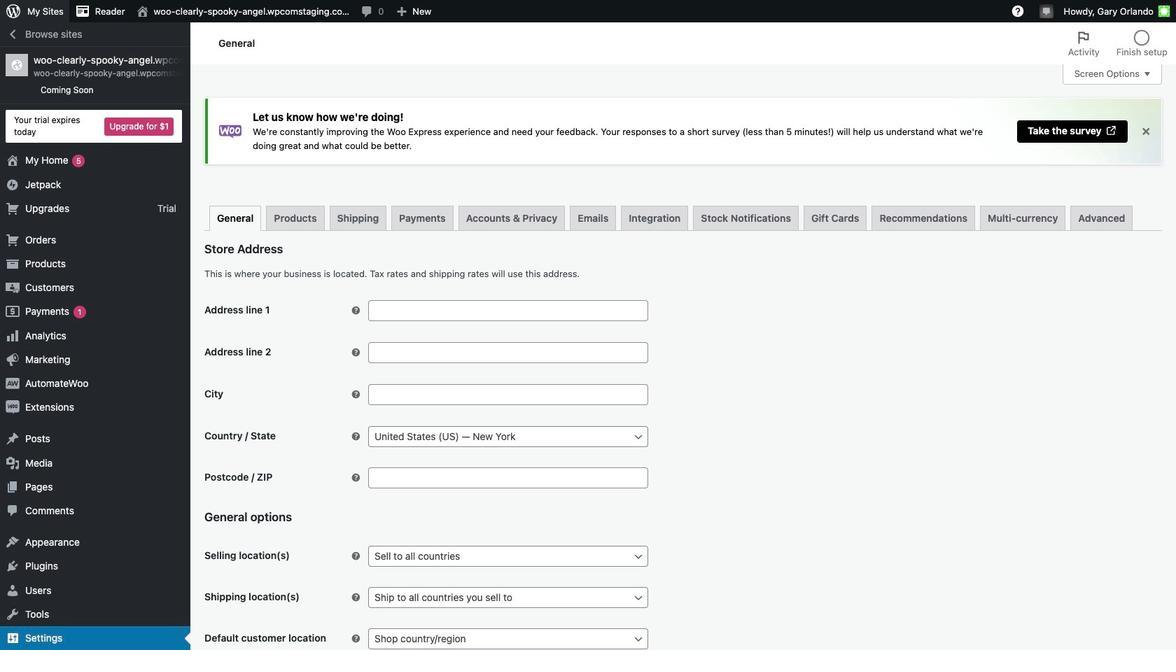 Task type: describe. For each thing, give the bounding box(es) containing it.
the street address for your business location. image
[[350, 306, 361, 317]]

an additional, optional address line for your business location. image
[[350, 348, 361, 359]]

the city in which your business is located. image
[[350, 390, 361, 401]]

the country and state or province, if any, in which your business is located. image
[[350, 432, 361, 443]]

take the survey image
[[1106, 124, 1118, 136]]

this option lets you limit which countries you are willing to sell to. image
[[350, 551, 361, 563]]

main menu navigation
[[0, 22, 190, 650]]



Task type: vqa. For each thing, say whether or not it's contained in the screenshot.
View image
no



Task type: locate. For each thing, give the bounding box(es) containing it.
this option determines a customers default location. the maxmind geolite database will be periodically downloaded to your wp-content directory if using geolocation. image
[[350, 634, 361, 645]]

tab list
[[1060, 22, 1176, 64]]

notification image
[[1041, 5, 1052, 16]]

None field
[[368, 427, 648, 448], [368, 546, 648, 567], [368, 588, 648, 609], [368, 629, 648, 650], [368, 427, 648, 448], [368, 546, 648, 567], [368, 588, 648, 609], [368, 629, 648, 650]]

choose which countries you want to ship to, or choose to ship to all locations you sell to. image
[[350, 593, 361, 604]]

None text field
[[368, 343, 648, 364], [369, 427, 648, 447], [368, 468, 648, 489], [369, 588, 648, 608], [369, 630, 648, 649], [368, 343, 648, 364], [369, 427, 648, 447], [368, 468, 648, 489], [369, 588, 648, 608], [369, 630, 648, 649]]

toolbar navigation
[[0, 0, 1176, 25]]

the postal code, if any, in which your business is located. image
[[350, 473, 361, 484]]

None text field
[[368, 301, 648, 322], [368, 385, 648, 406], [369, 547, 648, 567], [368, 301, 648, 322], [368, 385, 648, 406], [369, 547, 648, 567]]



